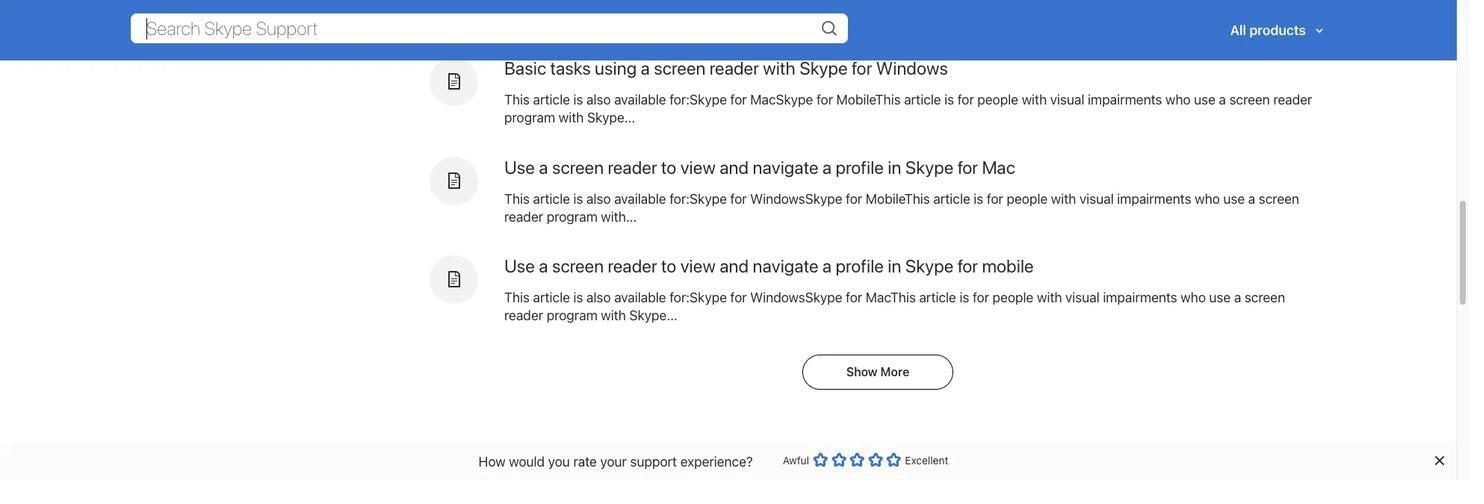 Task type: locate. For each thing, give the bounding box(es) containing it.
1 vertical spatial use
[[504, 256, 535, 277]]

0 vertical spatial and
[[720, 157, 749, 177]]

windowsskype inside "this article is also available for:skype for windowsskype for mac this article is for people with visual impairments who use a screen reader program with..."
[[750, 0, 842, 8]]

available inside the this article is also available for:skype for windowsskype for mobilethis article is for people with visual impairments who use a screen reader program with...
[[614, 191, 666, 207]]

program inside 'this article is also available for:skype for macskype for mobilethis article is for people with visual impairments who use a screen reader program with skype...'
[[504, 110, 555, 125]]

navigate
[[753, 157, 819, 177], [753, 256, 819, 277]]

also inside the this article is also available for:skype for windowsskype for mobilethis article is for people with visual impairments who use a screen reader program with...
[[587, 191, 611, 207]]

and for use a screen reader to view and navigate a profile in skype for mac
[[720, 157, 749, 177]]

people for use a screen reader to view and navigate a profile in skype for mac
[[1007, 191, 1048, 207]]

tasks
[[550, 57, 591, 78]]

Search Skype Support text field
[[131, 13, 848, 43]]

3 windowsskype from the top
[[750, 290, 842, 306]]

2 view from the top
[[680, 256, 716, 277]]

this article is also available for:skype for macskype for mobilethis article is for people with visual impairments who use a screen reader program with skype...
[[504, 92, 1312, 125]]

a inside the this article is also available for:skype for windowsskype for mobilethis article is for people with visual impairments who use a screen reader program with...
[[1248, 191, 1255, 207]]

1 vertical spatial navigate
[[753, 256, 819, 277]]

available for use a screen reader to view and navigate a profile in skype for mac
[[614, 191, 666, 207]]

skype up the this article is also available for:skype for windowsskype for mobilethis article is for people with visual impairments who use a screen reader program with...
[[905, 157, 954, 177]]

program inside this article is also available for:skype for windowsskype for macthis article is for people with visual impairments who use a screen reader program with skype...
[[547, 308, 598, 324]]

1 profile from the top
[[836, 157, 884, 177]]

who inside 'this article is also available for:skype for macskype for mobilethis article is for people with visual impairments who use a screen reader program with skype...'
[[1166, 92, 1191, 107]]

this article is also available for:skype for windowsskype for mobilethis article is for people with visual impairments who use a screen reader program with...
[[504, 191, 1299, 225]]

visual
[[1070, 0, 1104, 8], [1050, 92, 1084, 107], [1080, 191, 1114, 207], [1065, 290, 1100, 306]]

program inside the this article is also available for:skype for windowsskype for mobilethis article is for people with visual impairments who use a screen reader program with...
[[547, 209, 598, 225]]

2 vertical spatial windowsskype
[[750, 290, 842, 306]]

in up the this article is also available for:skype for windowsskype for mobilethis article is for people with visual impairments who use a screen reader program with...
[[888, 157, 901, 177]]

0 vertical spatial mac
[[866, 0, 891, 8]]

5 option from the left
[[886, 453, 901, 468]]

1 vertical spatial skype...
[[629, 308, 678, 324]]

1 vertical spatial with...
[[601, 209, 637, 225]]

reader inside "this article is also available for:skype for windowsskype for mac this article is for people with visual impairments who use a screen reader program with..."
[[504, 10, 543, 26]]

available
[[614, 0, 666, 8], [614, 92, 666, 107], [614, 191, 666, 207], [614, 290, 666, 306]]

also inside "this article is also available for:skype for windowsskype for mac this article is for people with visual impairments who use a screen reader program with..."
[[587, 0, 611, 8]]

2 option from the left
[[831, 453, 846, 468]]

impairments inside this article is also available for:skype for windowsskype for macthis article is for people with visual impairments who use a screen reader program with skype...
[[1103, 290, 1177, 306]]

1 option from the left
[[813, 453, 828, 468]]

navigate for mobile
[[753, 256, 819, 277]]

windowsskype for mac
[[750, 191, 842, 207]]

0 horizontal spatial mac
[[866, 0, 891, 8]]

available inside this article is also available for:skype for windowsskype for macthis article is for people with visual impairments who use a screen reader program with skype...
[[614, 290, 666, 306]]

profile
[[836, 157, 884, 177], [836, 256, 884, 277]]

this for basic tasks using a screen reader with skype for windows
[[504, 92, 530, 107]]

3 also from the top
[[587, 191, 611, 207]]

skype for mac
[[905, 157, 954, 177]]

2 navigate from the top
[[753, 256, 819, 277]]

1 view from the top
[[680, 157, 716, 177]]

mobilethis inside 'this article is also available for:skype for macskype for mobilethis article is for people with visual impairments who use a screen reader program with skype...'
[[836, 92, 901, 107]]

this inside the this article is also available for:skype for windowsskype for mobilethis article is for people with visual impairments who use a screen reader program with...
[[504, 191, 530, 207]]

1 vertical spatial profile
[[836, 256, 884, 277]]

1 windowsskype from the top
[[750, 0, 842, 8]]

who
[[1185, 0, 1210, 8], [1166, 92, 1191, 107], [1195, 191, 1220, 207], [1181, 290, 1206, 306]]

skype up macthis
[[905, 256, 954, 277]]

also inside this article is also available for:skype for windowsskype for macthis article is for people with visual impairments who use a screen reader program with skype...
[[587, 290, 611, 306]]

in up macthis
[[888, 256, 901, 277]]

2 available from the top
[[614, 92, 666, 107]]

basic tasks using a screen reader with skype for windows
[[504, 57, 948, 78]]

0 vertical spatial navigate
[[753, 157, 819, 177]]

would
[[509, 454, 545, 470]]

mobilethis for profile
[[866, 191, 930, 207]]

use for basic tasks using a screen reader with skype for windows
[[1194, 92, 1216, 107]]

2 profile from the top
[[836, 256, 884, 277]]

who for basic tasks using a screen reader with skype for windows
[[1166, 92, 1191, 107]]

who inside the this article is also available for:skype for windowsskype for mobilethis article is for people with visual impairments who use a screen reader program with...
[[1195, 191, 1220, 207]]

this inside this article is also available for:skype for windowsskype for macthis article is for people with visual impairments who use a screen reader program with skype...
[[504, 290, 530, 306]]

2 use from the top
[[504, 256, 535, 277]]

impairments
[[1107, 0, 1182, 8], [1088, 92, 1162, 107], [1117, 191, 1191, 207], [1103, 290, 1177, 306]]

a
[[1238, 0, 1246, 8], [641, 57, 650, 78], [1219, 92, 1226, 107], [539, 157, 548, 177], [822, 157, 832, 177], [1248, 191, 1255, 207], [539, 256, 548, 277], [822, 256, 832, 277], [1234, 290, 1241, 306]]

1 vertical spatial to
[[661, 256, 676, 277]]

4 for:skype from the top
[[670, 290, 727, 306]]

option
[[813, 453, 828, 468], [831, 453, 846, 468], [850, 453, 865, 468], [868, 453, 883, 468], [886, 453, 901, 468]]

1 vertical spatial mobilethis
[[866, 191, 930, 207]]

for:skype
[[670, 0, 727, 8], [670, 92, 727, 107], [670, 191, 727, 207], [670, 290, 727, 306]]

is
[[573, 0, 583, 8], [964, 0, 974, 8], [573, 92, 583, 107], [944, 92, 954, 107], [573, 191, 583, 207], [974, 191, 983, 207], [573, 290, 583, 306], [960, 290, 969, 306]]

awful
[[783, 454, 809, 467]]

1 vertical spatial mac
[[982, 157, 1015, 177]]

2 vertical spatial skype
[[905, 256, 954, 277]]

this
[[504, 0, 530, 8], [895, 0, 920, 8], [504, 92, 530, 107], [504, 191, 530, 207], [504, 290, 530, 306]]

a inside "this article is also available for:skype for windowsskype for mac this article is for people with visual impairments who use a screen reader program with..."
[[1238, 0, 1246, 8]]

0 vertical spatial skype...
[[587, 110, 635, 125]]

0 vertical spatial to
[[661, 157, 676, 177]]

2 to from the top
[[661, 256, 676, 277]]

to
[[661, 157, 676, 177], [661, 256, 676, 277]]

for
[[730, 0, 747, 8], [846, 0, 862, 8], [977, 0, 993, 8], [852, 57, 872, 78], [730, 92, 747, 107], [817, 92, 833, 107], [958, 92, 974, 107], [958, 157, 978, 177], [730, 191, 747, 207], [846, 191, 862, 207], [987, 191, 1003, 207], [958, 256, 978, 277], [730, 290, 747, 306], [846, 290, 862, 306], [973, 290, 989, 306]]

people for use a screen reader to view and navigate a profile in skype for mobile
[[993, 290, 1034, 306]]

view
[[680, 157, 716, 177], [680, 256, 716, 277]]

mobilethis inside the this article is also available for:skype for windowsskype for mobilethis article is for people with visual impairments who use a screen reader program with...
[[866, 191, 930, 207]]

2 for:skype from the top
[[670, 92, 727, 107]]

navigate for mac
[[753, 157, 819, 177]]

use for use a screen reader to view and navigate a profile in skype for mac
[[1223, 191, 1245, 207]]

people inside the this article is also available for:skype for windowsskype for mobilethis article is for people with visual impairments who use a screen reader program with...
[[1007, 191, 1048, 207]]

for:skype inside this article is also available for:skype for windowsskype for macthis article is for people with visual impairments who use a screen reader program with skype...
[[670, 290, 727, 306]]

1 vertical spatial skype
[[905, 157, 954, 177]]

impairments inside 'this article is also available for:skype for macskype for mobilethis article is for people with visual impairments who use a screen reader program with skype...'
[[1088, 92, 1162, 107]]

mobilethis
[[836, 92, 901, 107], [866, 191, 930, 207]]

2 also from the top
[[587, 92, 611, 107]]

people for basic tasks using a screen reader with skype for windows
[[977, 92, 1018, 107]]

4 also from the top
[[587, 290, 611, 306]]

mac
[[866, 0, 891, 8], [982, 157, 1015, 177]]

program for use a screen reader to view and navigate a profile in skype for mobile
[[547, 308, 598, 324]]

use a screen reader to view and navigate a profile in skype for mac
[[504, 157, 1015, 177]]

reader inside this article is also available for:skype for windowsskype for macthis article is for people with visual impairments who use a screen reader program with skype...
[[504, 308, 543, 324]]

0 vertical spatial windowsskype
[[750, 0, 842, 8]]

skype...
[[587, 110, 635, 125], [629, 308, 678, 324]]

skype... inside 'this article is also available for:skype for macskype for mobilethis article is for people with visual impairments who use a screen reader program with skype...'
[[587, 110, 635, 125]]

who for use a screen reader to view and navigate a profile in skype for mobile
[[1181, 290, 1206, 306]]

this inside 'this article is also available for:skype for macskype for mobilethis article is for people with visual impairments who use a screen reader program with skype...'
[[504, 92, 530, 107]]

visual inside the this article is also available for:skype for windowsskype for mobilethis article is for people with visual impairments who use a screen reader program with...
[[1080, 191, 1114, 207]]

0 vertical spatial profile
[[836, 157, 884, 177]]

this article is also available for:skype for windowsskype for macthis article is for people with visual impairments who use a screen reader program with skype...
[[504, 290, 1285, 324]]

1 vertical spatial and
[[720, 256, 749, 277]]

rate
[[573, 454, 597, 470]]

who inside this article is also available for:skype for windowsskype for macthis article is for people with visual impairments who use a screen reader program with skype...
[[1181, 290, 1206, 306]]

reader
[[504, 10, 543, 26], [710, 57, 759, 78], [1273, 92, 1312, 107], [608, 157, 657, 177], [504, 209, 543, 225], [608, 256, 657, 277], [504, 308, 543, 324]]

0 vertical spatial in
[[888, 157, 901, 177]]

screen
[[1249, 0, 1289, 8], [654, 57, 706, 78], [1230, 92, 1270, 107], [552, 157, 604, 177], [1259, 191, 1299, 207], [552, 256, 604, 277], [1245, 290, 1285, 306]]

use a screen reader to view and navigate a profile in skype for mobile link
[[504, 256, 1034, 277]]

windowsskype inside this article is also available for:skype for windowsskype for macthis article is for people with visual impairments who use a screen reader program with skype...
[[750, 290, 842, 306]]

available inside 'this article is also available for:skype for macskype for mobilethis article is for people with visual impairments who use a screen reader program with skype...'
[[614, 92, 666, 107]]

1 vertical spatial view
[[680, 256, 716, 277]]

3 available from the top
[[614, 191, 666, 207]]

with...
[[601, 10, 637, 26], [601, 209, 637, 225]]

windowsskype
[[750, 0, 842, 8], [750, 191, 842, 207], [750, 290, 842, 306]]

windowsskype inside the this article is also available for:skype for windowsskype for mobilethis article is for people with visual impairments who use a screen reader program with...
[[750, 191, 842, 207]]

experience?
[[680, 454, 753, 470]]

available inside "this article is also available for:skype for windowsskype for mac this article is for people with visual impairments who use a screen reader program with..."
[[614, 0, 666, 8]]

for:skype inside 'this article is also available for:skype for macskype for mobilethis article is for people with visual impairments who use a screen reader program with skype...'
[[670, 92, 727, 107]]

mobilethis for windows
[[836, 92, 901, 107]]

2 windowsskype from the top
[[750, 191, 842, 207]]

0 vertical spatial use
[[504, 157, 535, 177]]

people
[[997, 0, 1038, 8], [977, 92, 1018, 107], [1007, 191, 1048, 207], [993, 290, 1034, 306]]

1 vertical spatial in
[[888, 256, 901, 277]]

program inside "this article is also available for:skype for windowsskype for mac this article is for people with visual impairments who use a screen reader program with..."
[[547, 10, 598, 26]]

with
[[1041, 0, 1066, 8], [763, 57, 796, 78], [1022, 92, 1047, 107], [559, 110, 584, 125], [1051, 191, 1076, 207], [1037, 290, 1062, 306], [601, 308, 626, 324]]

4 available from the top
[[614, 290, 666, 306]]

1 use from the top
[[504, 157, 535, 177]]

1 navigate from the top
[[753, 157, 819, 177]]

show
[[846, 366, 878, 379]]

also
[[587, 0, 611, 8], [587, 92, 611, 107], [587, 191, 611, 207], [587, 290, 611, 306]]

more
[[881, 366, 909, 379]]

skype... for a
[[587, 110, 635, 125]]

to for use a screen reader to view and navigate a profile in skype for mac
[[661, 157, 676, 177]]

people inside 'this article is also available for:skype for macskype for mobilethis article is for people with visual impairments who use a screen reader program with skype...'
[[977, 92, 1018, 107]]

2 in from the top
[[888, 256, 901, 277]]

with inside the this article is also available for:skype for windowsskype for mobilethis article is for people with visual impairments who use a screen reader program with...
[[1051, 191, 1076, 207]]

impairments inside the this article is also available for:skype for windowsskype for mobilethis article is for people with visual impairments who use a screen reader program with...
[[1117, 191, 1191, 207]]

use for use a screen reader to view and navigate a profile in skype for mobile
[[504, 256, 535, 277]]

1 available from the top
[[614, 0, 666, 8]]

1 in from the top
[[888, 157, 901, 177]]

with... inside "this article is also available for:skype for windowsskype for mac this article is for people with visual impairments who use a screen reader program with..."
[[601, 10, 637, 26]]

people inside this article is also available for:skype for windowsskype for macthis article is for people with visual impairments who use a screen reader program with skype...
[[993, 290, 1034, 306]]

basic tasks using a screen reader with skype for windows link
[[504, 57, 948, 78]]

for:skype for basic tasks using a screen reader with skype for windows
[[670, 92, 727, 107]]

profile up the this article is also available for:skype for windowsskype for mobilethis article is for people with visual impairments who use a screen reader program with...
[[836, 157, 884, 177]]

3 option from the left
[[850, 453, 865, 468]]

screen inside "this article is also available for:skype for windowsskype for mac this article is for people with visual impairments who use a screen reader program with..."
[[1249, 0, 1289, 8]]

profile up macthis
[[836, 256, 884, 277]]

who for use a screen reader to view and navigate a profile in skype for mac
[[1195, 191, 1220, 207]]

use inside the this article is also available for:skype for windowsskype for mobilethis article is for people with visual impairments who use a screen reader program with...
[[1223, 191, 1245, 207]]

in
[[888, 157, 901, 177], [888, 256, 901, 277]]

visual inside this article is also available for:skype for windowsskype for macthis article is for people with visual impairments who use a screen reader program with skype...
[[1065, 290, 1100, 306]]

2 and from the top
[[720, 256, 749, 277]]

article
[[533, 0, 570, 8], [924, 0, 961, 8], [533, 92, 570, 107], [904, 92, 941, 107], [533, 191, 570, 207], [933, 191, 970, 207], [533, 290, 570, 306], [919, 290, 956, 306]]

0 vertical spatial with...
[[601, 10, 637, 26]]

in for mac
[[888, 157, 901, 177]]

skype
[[800, 57, 848, 78], [905, 157, 954, 177], [905, 256, 954, 277]]

mobile
[[982, 256, 1034, 277]]

0 vertical spatial view
[[680, 157, 716, 177]]

1 and from the top
[[720, 157, 749, 177]]

use
[[504, 157, 535, 177], [504, 256, 535, 277]]

program
[[547, 10, 598, 26], [504, 110, 555, 125], [547, 209, 598, 225], [547, 308, 598, 324]]

use inside 'this article is also available for:skype for macskype for mobilethis article is for people with visual impairments who use a screen reader program with skype...'
[[1194, 92, 1216, 107]]

0 vertical spatial mobilethis
[[836, 92, 901, 107]]

3 for:skype from the top
[[670, 191, 727, 207]]

and
[[720, 157, 749, 177], [720, 256, 749, 277]]

for:skype inside the this article is also available for:skype for windowsskype for mobilethis article is for people with visual impairments who use a screen reader program with...
[[670, 191, 727, 207]]

screen inside the this article is also available for:skype for windowsskype for mobilethis article is for people with visual impairments who use a screen reader program with...
[[1259, 191, 1299, 207]]

skype up 'macskype'
[[800, 57, 848, 78]]

use inside this article is also available for:skype for windowsskype for macthis article is for people with visual impairments who use a screen reader program with skype...
[[1209, 290, 1231, 306]]

also inside 'this article is also available for:skype for macskype for mobilethis article is for people with visual impairments who use a screen reader program with skype...'
[[587, 92, 611, 107]]

use
[[1214, 0, 1235, 8], [1194, 92, 1216, 107], [1223, 191, 1245, 207], [1209, 290, 1231, 306]]

visual inside 'this article is also available for:skype for macskype for mobilethis article is for people with visual impairments who use a screen reader program with skype...'
[[1050, 92, 1084, 107]]

1 also from the top
[[587, 0, 611, 8]]

1 vertical spatial windowsskype
[[750, 191, 842, 207]]

skype... inside this article is also available for:skype for windowsskype for macthis article is for people with visual impairments who use a screen reader program with skype...
[[629, 308, 678, 324]]

1 to from the top
[[661, 157, 676, 177]]

your
[[600, 454, 627, 470]]

use inside "this article is also available for:skype for windowsskype for mac this article is for people with visual impairments who use a screen reader program with..."
[[1214, 0, 1235, 8]]

1 with... from the top
[[601, 10, 637, 26]]

1 for:skype from the top
[[670, 0, 727, 8]]

2 with... from the top
[[601, 209, 637, 225]]

use for use a screen reader to view and navigate a profile in skype for mac
[[504, 157, 535, 177]]



Task type: vqa. For each thing, say whether or not it's contained in the screenshot.


Task type: describe. For each thing, give the bounding box(es) containing it.
macskype
[[750, 92, 813, 107]]

this for use a screen reader to view and navigate a profile in skype for mac
[[504, 191, 530, 207]]

windows
[[876, 57, 948, 78]]

skype... for reader
[[629, 308, 678, 324]]

this article is also available for:skype for windowsskype for mac this article is for people with visual impairments who use a screen reader program with...
[[504, 0, 1289, 26]]

use a screen reader to view and navigate a profile in skype for mac link
[[504, 157, 1015, 177]]

reader inside 'this article is also available for:skype for macskype for mobilethis article is for people with visual impairments who use a screen reader program with skype...'
[[1273, 92, 1312, 107]]

use a screen reader to view and navigate a profile in skype for mobile
[[504, 256, 1034, 277]]

how
[[479, 454, 506, 470]]

use for use a screen reader to view and navigate a profile in skype for mobile
[[1209, 290, 1231, 306]]

mac inside "this article is also available for:skype for windowsskype for mac this article is for people with visual impairments who use a screen reader program with..."
[[866, 0, 891, 8]]

impairments inside "this article is also available for:skype for windowsskype for mac this article is for people with visual impairments who use a screen reader program with..."
[[1107, 0, 1182, 8]]

with inside "this article is also available for:skype for windowsskype for mac this article is for people with visual impairments who use a screen reader program with..."
[[1041, 0, 1066, 8]]

profile for mobile
[[836, 256, 884, 277]]

view for use a screen reader to view and navigate a profile in skype for mac
[[680, 157, 716, 177]]

screen inside this article is also available for:skype for windowsskype for macthis article is for people with visual impairments who use a screen reader program with skype...
[[1245, 290, 1285, 306]]

impairments for use a screen reader to view and navigate a profile in skype for mac
[[1117, 191, 1191, 207]]

who inside "this article is also available for:skype for windowsskype for mac this article is for people with visual impairments who use a screen reader program with..."
[[1185, 0, 1210, 8]]

view for use a screen reader to view and navigate a profile in skype for mobile
[[680, 256, 716, 277]]

profile for mac
[[836, 157, 884, 177]]

support
[[630, 454, 677, 470]]

how would you rate your support experience? list box
[[813, 450, 901, 476]]

reader inside the this article is also available for:skype for windowsskype for mobilethis article is for people with visual impairments who use a screen reader program with...
[[504, 209, 543, 225]]

for:skype for use a screen reader to view and navigate a profile in skype for mac
[[670, 191, 727, 207]]

a inside this article is also available for:skype for windowsskype for macthis article is for people with visual impairments who use a screen reader program with skype...
[[1234, 290, 1241, 306]]

show more
[[846, 366, 909, 379]]

also for use a screen reader to view and navigate a profile in skype for mac
[[587, 191, 611, 207]]

program for use a screen reader to view and navigate a profile in skype for mac
[[547, 209, 598, 225]]

4 option from the left
[[868, 453, 883, 468]]

to for use a screen reader to view and navigate a profile in skype for mobile
[[661, 256, 676, 277]]

visual for basic tasks using a screen reader with skype for windows
[[1050, 92, 1084, 107]]

visual inside "this article is also available for:skype for windowsskype for mac this article is for people with visual impairments who use a screen reader program with..."
[[1070, 0, 1104, 8]]

also for basic tasks using a screen reader with skype for windows
[[587, 92, 611, 107]]

excellent
[[905, 454, 948, 467]]

screen inside 'this article is also available for:skype for macskype for mobilethis article is for people with visual impairments who use a screen reader program with skype...'
[[1230, 92, 1270, 107]]

you
[[548, 454, 570, 470]]

using
[[595, 57, 637, 78]]

available for use a screen reader to view and navigate a profile in skype for mobile
[[614, 290, 666, 306]]

impairments for basic tasks using a screen reader with skype for windows
[[1088, 92, 1162, 107]]

and for use a screen reader to view and navigate a profile in skype for mobile
[[720, 256, 749, 277]]

macthis
[[866, 290, 916, 306]]

also for use a screen reader to view and navigate a profile in skype for mobile
[[587, 290, 611, 306]]

in for mobile
[[888, 256, 901, 277]]

people inside "this article is also available for:skype for windowsskype for mac this article is for people with visual impairments who use a screen reader program with..."
[[997, 0, 1038, 8]]

for:skype for use a screen reader to view and navigate a profile in skype for mobile
[[670, 290, 727, 306]]

visual for use a screen reader to view and navigate a profile in skype for mac
[[1080, 191, 1114, 207]]

this for use a screen reader to view and navigate a profile in skype for mobile
[[504, 290, 530, 306]]

available for basic tasks using a screen reader with skype for windows
[[614, 92, 666, 107]]

impairments for use a screen reader to view and navigate a profile in skype for mobile
[[1103, 290, 1177, 306]]

basic
[[504, 57, 546, 78]]

skype for mobile
[[905, 256, 954, 277]]

show more button
[[802, 355, 953, 390]]

1 horizontal spatial mac
[[982, 157, 1015, 177]]

windowsskype for mobile
[[750, 290, 842, 306]]

dismiss the survey image
[[1433, 455, 1445, 467]]

for:skype inside "this article is also available for:skype for windowsskype for mac this article is for people with visual impairments who use a screen reader program with..."
[[670, 0, 727, 8]]

with... inside the this article is also available for:skype for windowsskype for mobilethis article is for people with visual impairments who use a screen reader program with...
[[601, 209, 637, 225]]

a inside 'this article is also available for:skype for macskype for mobilethis article is for people with visual impairments who use a screen reader program with skype...'
[[1219, 92, 1226, 107]]

0 vertical spatial skype
[[800, 57, 848, 78]]

how would you rate your support experience?
[[479, 454, 753, 470]]

program for basic tasks using a screen reader with skype for windows
[[504, 110, 555, 125]]

visual for use a screen reader to view and navigate a profile in skype for mobile
[[1065, 290, 1100, 306]]



